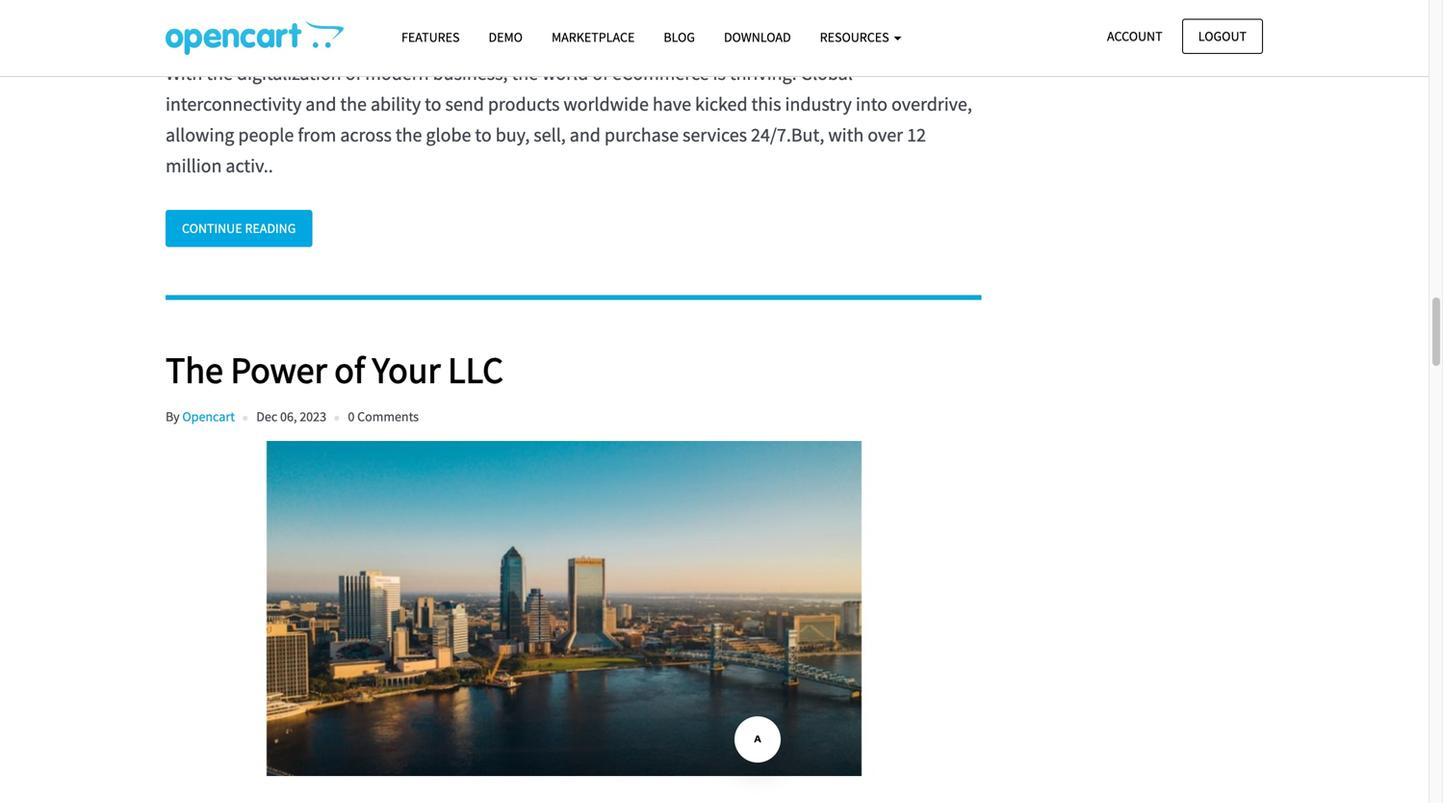 Task type: describe. For each thing, give the bounding box(es) containing it.
buy,
[[496, 123, 530, 147]]

2023
[[300, 408, 326, 425]]

reading
[[245, 220, 296, 237]]

demo link
[[474, 20, 537, 54]]

marketplace link
[[537, 20, 649, 54]]

opencart - blog image
[[166, 20, 344, 55]]

dec 06, 2023
[[256, 408, 326, 425]]

ecommerce
[[612, 61, 709, 85]]

continue
[[182, 220, 242, 237]]

your
[[372, 347, 441, 393]]

of up 0
[[334, 347, 365, 393]]

kicked
[[695, 92, 748, 116]]

dec
[[256, 408, 278, 425]]

is
[[713, 61, 726, 85]]

why email marketing and ecommerce go hand in hand image
[[166, 0, 963, 29]]

people
[[238, 123, 294, 147]]

globe
[[426, 123, 471, 147]]

download link
[[710, 20, 806, 54]]

of up worldwide
[[592, 61, 608, 85]]

worldwide
[[564, 92, 649, 116]]

with the digitalization of modern business, the world of ecommerce is thriving. global interconnectivity and the ability to send products worldwide have kicked this industry into overdrive, allowing people from across the globe to buy, sell, and purchase services 24/7.but, with over 12 million activ..
[[166, 61, 972, 178]]

the power of your llc
[[166, 347, 503, 393]]

ability
[[371, 92, 421, 116]]

logout link
[[1182, 19, 1263, 54]]

0
[[348, 408, 355, 425]]

interconnectivity
[[166, 92, 302, 116]]

digitalization
[[237, 61, 341, 85]]

sell,
[[534, 123, 566, 147]]

with
[[166, 61, 202, 85]]

0 comments
[[348, 408, 419, 425]]

resources
[[820, 28, 892, 46]]

world
[[542, 61, 589, 85]]

features
[[402, 28, 460, 46]]

12
[[907, 123, 926, 147]]

products
[[488, 92, 560, 116]]

of left "modern" in the left top of the page
[[345, 61, 361, 85]]

logout
[[1199, 27, 1247, 45]]

million
[[166, 154, 222, 178]]

activ..
[[226, 154, 273, 178]]

across
[[340, 123, 392, 147]]

24/7.but,
[[751, 123, 825, 147]]

send
[[445, 92, 484, 116]]

overdrive,
[[892, 92, 972, 116]]

opencart
[[182, 408, 235, 425]]

the up products on the left top of page
[[512, 61, 538, 85]]

the up interconnectivity
[[206, 61, 233, 85]]

demo
[[489, 28, 523, 46]]

blog
[[664, 28, 695, 46]]

opencart link
[[182, 408, 235, 425]]

industry
[[785, 92, 852, 116]]



Task type: vqa. For each thing, say whether or not it's contained in the screenshot.
By
yes



Task type: locate. For each thing, give the bounding box(es) containing it.
thriving.
[[730, 61, 797, 85]]

the
[[166, 347, 223, 393]]

llc
[[448, 347, 503, 393]]

the
[[206, 61, 233, 85], [512, 61, 538, 85], [340, 92, 367, 116], [396, 123, 422, 147]]

power
[[231, 347, 327, 393]]

with
[[828, 123, 864, 147]]

global
[[801, 61, 853, 85]]

to left buy,
[[475, 123, 492, 147]]

continue reading
[[182, 220, 296, 237]]

0 vertical spatial to
[[425, 92, 441, 116]]

over
[[868, 123, 903, 147]]

resources link
[[806, 20, 916, 54]]

modern
[[365, 61, 429, 85]]

continue reading link
[[166, 210, 312, 247]]

allowing
[[166, 123, 234, 147]]

marketplace
[[552, 28, 635, 46]]

purchase
[[605, 123, 679, 147]]

this
[[752, 92, 781, 116]]

and right "sell,"
[[570, 123, 601, 147]]

the down ability
[[396, 123, 422, 147]]

to left send
[[425, 92, 441, 116]]

the power of your llc link
[[166, 347, 982, 393]]

06,
[[280, 408, 297, 425]]

and
[[306, 92, 336, 116], [570, 123, 601, 147]]

the up "across"
[[340, 92, 367, 116]]

download
[[724, 28, 791, 46]]

features link
[[387, 20, 474, 54]]

to
[[425, 92, 441, 116], [475, 123, 492, 147]]

blog link
[[649, 20, 710, 54]]

1 vertical spatial and
[[570, 123, 601, 147]]

0 horizontal spatial to
[[425, 92, 441, 116]]

from
[[298, 123, 336, 147]]

1 vertical spatial to
[[475, 123, 492, 147]]

0 horizontal spatial and
[[306, 92, 336, 116]]

account
[[1107, 27, 1163, 45]]

0 vertical spatial and
[[306, 92, 336, 116]]

into
[[856, 92, 888, 116]]

business,
[[433, 61, 508, 85]]

account link
[[1091, 19, 1179, 54]]

by opencart
[[166, 408, 235, 425]]

of
[[345, 61, 361, 85], [592, 61, 608, 85], [334, 347, 365, 393]]

1 horizontal spatial and
[[570, 123, 601, 147]]

the power of your llc image
[[166, 441, 963, 776]]

comments
[[357, 408, 419, 425]]

have
[[653, 92, 691, 116]]

1 horizontal spatial to
[[475, 123, 492, 147]]

by
[[166, 408, 180, 425]]

services
[[683, 123, 747, 147]]

and up from
[[306, 92, 336, 116]]



